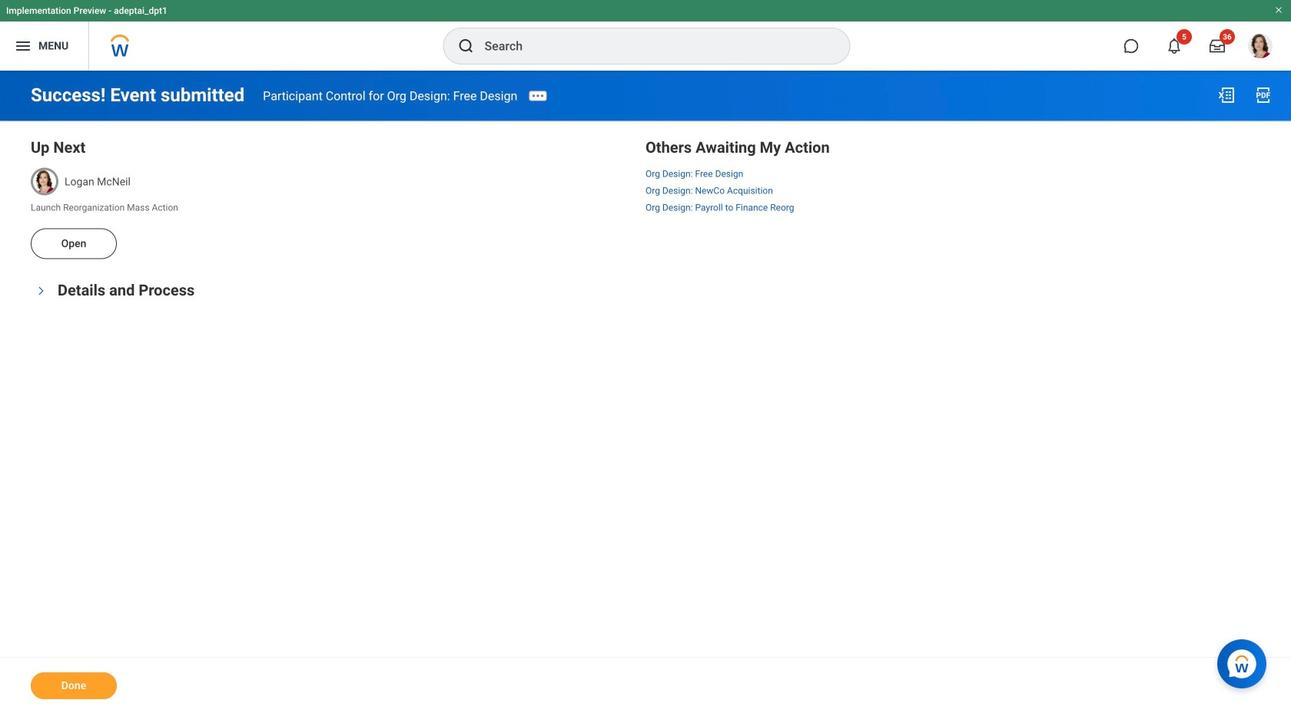 Task type: locate. For each thing, give the bounding box(es) containing it.
profile logan mcneil image
[[1248, 34, 1273, 62]]

search image
[[457, 37, 475, 55]]

banner
[[0, 0, 1291, 71]]

notifications large image
[[1167, 38, 1182, 54]]

main content
[[0, 71, 1291, 714]]

chevron down image
[[36, 282, 46, 301]]

close environment banner image
[[1274, 5, 1283, 15]]

Search Workday  search field
[[485, 29, 818, 63]]

demo_f076.png image
[[31, 168, 58, 196]]



Task type: describe. For each thing, give the bounding box(es) containing it.
inbox large image
[[1210, 38, 1225, 54]]

items selected list
[[646, 166, 819, 214]]

view printable version (pdf) image
[[1254, 86, 1273, 105]]

export to excel image
[[1217, 86, 1236, 105]]

justify image
[[14, 37, 32, 55]]



Task type: vqa. For each thing, say whether or not it's contained in the screenshot.
Profile Logan McNeil image
yes



